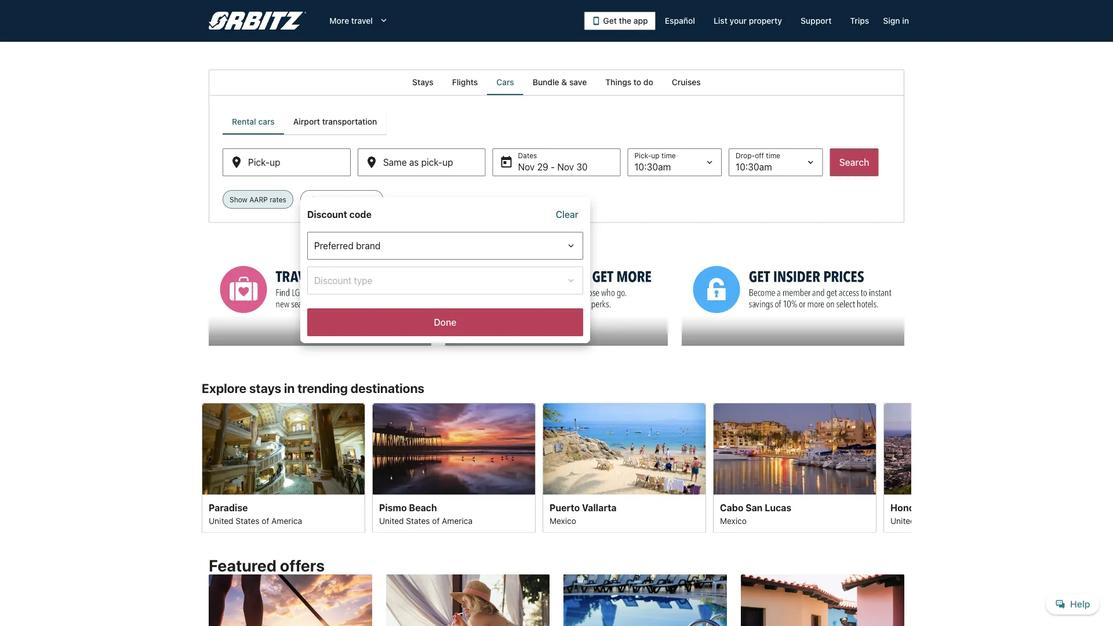 Task type: describe. For each thing, give the bounding box(es) containing it.
america inside pismo beach united states of america
[[442, 516, 473, 525]]

to
[[634, 77, 641, 87]]

states for honolulu
[[917, 516, 941, 525]]

explore
[[202, 381, 246, 396]]

states for paradise
[[236, 516, 259, 525]]

tab list containing stays
[[209, 70, 904, 95]]

get the app
[[603, 16, 648, 26]]

flights
[[452, 77, 478, 87]]

show
[[230, 195, 247, 203]]

in inside featured offers main content
[[284, 381, 295, 396]]

show next card image
[[904, 461, 918, 475]]

america for paradise
[[271, 516, 302, 525]]

more travel button
[[320, 10, 398, 31]]

español button
[[656, 10, 704, 31]]

things to do link
[[596, 70, 663, 95]]

airport
[[293, 117, 320, 126]]

sign in
[[883, 16, 909, 26]]

things
[[605, 77, 631, 87]]

beach
[[409, 502, 437, 513]]

bundle
[[533, 77, 559, 87]]

discount codes
[[307, 195, 358, 203]]

show previous card image
[[195, 461, 209, 475]]

offers
[[280, 556, 325, 575]]

featured offers main content
[[0, 70, 1113, 626]]

featured offers region
[[202, 549, 911, 626]]

list your property link
[[704, 10, 791, 31]]

united for honolulu
[[890, 516, 915, 525]]

&
[[561, 77, 567, 87]]

clear button
[[551, 204, 583, 225]]

discount for discount code
[[307, 209, 347, 220]]

makiki - lower punchbowl - tantalus showing landscape views, a sunset and a city image
[[884, 403, 1047, 495]]

pismo beach featuring a sunset, views and tropical scenes image
[[372, 403, 536, 495]]

flights link
[[443, 70, 487, 95]]

honolulu united states of america
[[890, 502, 984, 525]]

marina cabo san lucas which includes a marina, a coastal town and night scenes image
[[713, 403, 877, 495]]

airport transportation
[[293, 117, 377, 126]]

bundle & save link
[[523, 70, 596, 95]]

español
[[665, 16, 695, 26]]

rental cars link
[[223, 109, 284, 135]]

cars
[[258, 117, 275, 126]]

things to do
[[605, 77, 653, 87]]

united for paradise
[[209, 516, 233, 525]]

more
[[330, 16, 349, 26]]

trips link
[[841, 10, 878, 31]]

search button
[[830, 148, 879, 176]]

done button
[[307, 308, 583, 336]]

opens in a new window image
[[445, 251, 455, 261]]

featured
[[209, 556, 276, 575]]

29
[[537, 161, 548, 172]]

paradise united states of america
[[209, 502, 302, 525]]

cruises
[[672, 77, 701, 87]]

in inside dropdown button
[[902, 16, 909, 26]]

property
[[749, 16, 782, 26]]

clear
[[556, 209, 578, 220]]

rates
[[270, 195, 286, 203]]

nov 29 - nov 30 button
[[493, 148, 621, 176]]

discount codes button
[[300, 190, 384, 209]]

travel
[[351, 16, 373, 26]]

list
[[714, 16, 728, 26]]

the
[[619, 16, 631, 26]]

discount for discount codes
[[307, 195, 336, 203]]

of for paradise
[[262, 516, 269, 525]]

honolulu
[[890, 502, 931, 513]]

airport transportation link
[[284, 109, 386, 135]]

30
[[576, 161, 588, 172]]

trending
[[297, 381, 348, 396]]

get the app link
[[584, 12, 656, 30]]

transportation
[[322, 117, 377, 126]]

do
[[643, 77, 653, 87]]

orbitz logo image
[[209, 12, 306, 30]]



Task type: locate. For each thing, give the bounding box(es) containing it.
support
[[801, 16, 832, 26]]

1 states from the left
[[236, 516, 259, 525]]

america inside "honolulu united states of america"
[[953, 516, 984, 525]]

1 america from the left
[[271, 516, 302, 525]]

cabo
[[720, 502, 743, 513]]

discount inside button
[[307, 195, 336, 203]]

3 america from the left
[[953, 516, 984, 525]]

bundle & save
[[533, 77, 587, 87]]

states inside paradise united states of america
[[236, 516, 259, 525]]

1 horizontal spatial united
[[379, 516, 404, 525]]

download the app button image
[[592, 16, 601, 26]]

2 nov from the left
[[557, 161, 574, 172]]

cars
[[496, 77, 514, 87]]

states down paradise
[[236, 516, 259, 525]]

rental cars
[[232, 117, 275, 126]]

1 horizontal spatial in
[[902, 16, 909, 26]]

2 of from the left
[[432, 516, 440, 525]]

pismo beach united states of america
[[379, 502, 473, 525]]

in right sign
[[902, 16, 909, 26]]

3 states from the left
[[917, 516, 941, 525]]

1 vertical spatial discount
[[307, 209, 347, 220]]

app
[[634, 16, 648, 26]]

nov 29 - nov 30
[[518, 161, 588, 172]]

united down honolulu
[[890, 516, 915, 525]]

las vegas featuring interior views image
[[202, 403, 365, 495]]

united inside "honolulu united states of america"
[[890, 516, 915, 525]]

mexico inside cabo san lucas mexico
[[720, 516, 747, 525]]

0 horizontal spatial in
[[284, 381, 295, 396]]

discount code
[[307, 209, 372, 220]]

0 horizontal spatial america
[[271, 516, 302, 525]]

1 horizontal spatial nov
[[557, 161, 574, 172]]

3 of from the left
[[943, 516, 951, 525]]

0 horizontal spatial united
[[209, 516, 233, 525]]

2 states from the left
[[406, 516, 430, 525]]

show aarp rates
[[230, 195, 286, 203]]

lucas
[[765, 502, 791, 513]]

0 horizontal spatial mexico
[[550, 516, 576, 525]]

destinations
[[351, 381, 424, 396]]

united down paradise
[[209, 516, 233, 525]]

san
[[746, 502, 763, 513]]

nov right -
[[557, 161, 574, 172]]

rental
[[232, 117, 256, 126]]

featured offers
[[209, 556, 325, 575]]

your
[[730, 16, 747, 26]]

0 vertical spatial tab list
[[209, 70, 904, 95]]

1 horizontal spatial states
[[406, 516, 430, 525]]

states inside pismo beach united states of america
[[406, 516, 430, 525]]

-
[[551, 161, 555, 172]]

3 united from the left
[[890, 516, 915, 525]]

codes
[[338, 195, 358, 203]]

1 of from the left
[[262, 516, 269, 525]]

get
[[603, 16, 617, 26]]

tab list containing rental cars
[[223, 109, 386, 135]]

2 horizontal spatial of
[[943, 516, 951, 525]]

stays
[[249, 381, 281, 396]]

united
[[209, 516, 233, 525], [379, 516, 404, 525], [890, 516, 915, 525]]

done
[[434, 317, 456, 328]]

of inside paradise united states of america
[[262, 516, 269, 525]]

discount up discount code
[[307, 195, 336, 203]]

2 horizontal spatial states
[[917, 516, 941, 525]]

nov
[[518, 161, 535, 172], [557, 161, 574, 172]]

mexico down puerto
[[550, 516, 576, 525]]

code
[[349, 209, 372, 220]]

support link
[[791, 10, 841, 31]]

2 discount from the top
[[307, 209, 347, 220]]

1 mexico from the left
[[550, 516, 576, 525]]

states inside "honolulu united states of america"
[[917, 516, 941, 525]]

0 vertical spatial in
[[902, 16, 909, 26]]

stays
[[412, 77, 434, 87]]

list your property
[[714, 16, 782, 26]]

2 horizontal spatial united
[[890, 516, 915, 525]]

america for honolulu
[[953, 516, 984, 525]]

0 horizontal spatial states
[[236, 516, 259, 525]]

mexico down the cabo
[[720, 516, 747, 525]]

1 vertical spatial in
[[284, 381, 295, 396]]

states
[[236, 516, 259, 525], [406, 516, 430, 525], [917, 516, 941, 525]]

america inside paradise united states of america
[[271, 516, 302, 525]]

0 vertical spatial discount
[[307, 195, 336, 203]]

pismo
[[379, 502, 407, 513]]

2 horizontal spatial america
[[953, 516, 984, 525]]

mexico
[[550, 516, 576, 525], [720, 516, 747, 525]]

tab list
[[209, 70, 904, 95], [223, 109, 386, 135]]

1 nov from the left
[[518, 161, 535, 172]]

1 horizontal spatial america
[[442, 516, 473, 525]]

nov left 29
[[518, 161, 535, 172]]

1 united from the left
[[209, 516, 233, 525]]

trips
[[850, 16, 869, 26]]

united down pismo on the left
[[379, 516, 404, 525]]

cabo san lucas mexico
[[720, 502, 791, 525]]

1 vertical spatial tab list
[[223, 109, 386, 135]]

states down beach
[[406, 516, 430, 525]]

cars link
[[487, 70, 523, 95]]

mexico inside puerto vallarta mexico
[[550, 516, 576, 525]]

puerto vallarta showing a beach, general coastal views and kayaking or canoeing image
[[543, 403, 706, 495]]

of
[[262, 516, 269, 525], [432, 516, 440, 525], [943, 516, 951, 525]]

0 horizontal spatial of
[[262, 516, 269, 525]]

1 horizontal spatial mexico
[[720, 516, 747, 525]]

in
[[902, 16, 909, 26], [284, 381, 295, 396]]

stays link
[[403, 70, 443, 95]]

sign in button
[[878, 10, 914, 31]]

2 mexico from the left
[[720, 516, 747, 525]]

vallarta
[[582, 502, 617, 513]]

1 discount from the top
[[307, 195, 336, 203]]

united inside paradise united states of america
[[209, 516, 233, 525]]

states down honolulu
[[917, 516, 941, 525]]

2 america from the left
[[442, 516, 473, 525]]

of inside "honolulu united states of america"
[[943, 516, 951, 525]]

1 horizontal spatial of
[[432, 516, 440, 525]]

united inside pismo beach united states of america
[[379, 516, 404, 525]]

puerto vallarta mexico
[[550, 502, 617, 525]]

discount
[[307, 195, 336, 203], [307, 209, 347, 220]]

search
[[839, 157, 869, 168]]

paradise
[[209, 502, 248, 513]]

2 united from the left
[[379, 516, 404, 525]]

save
[[569, 77, 587, 87]]

aarp
[[249, 195, 268, 203]]

discount down discount codes
[[307, 209, 347, 220]]

america
[[271, 516, 302, 525], [442, 516, 473, 525], [953, 516, 984, 525]]

more travel
[[330, 16, 373, 26]]

sign
[[883, 16, 900, 26]]

of inside pismo beach united states of america
[[432, 516, 440, 525]]

cruises link
[[663, 70, 710, 95]]

in right stays
[[284, 381, 295, 396]]

explore stays in trending destinations
[[202, 381, 424, 396]]

of for honolulu
[[943, 516, 951, 525]]

0 horizontal spatial nov
[[518, 161, 535, 172]]

puerto
[[550, 502, 580, 513]]



Task type: vqa. For each thing, say whether or not it's contained in the screenshot.
Breadcrumbs region
no



